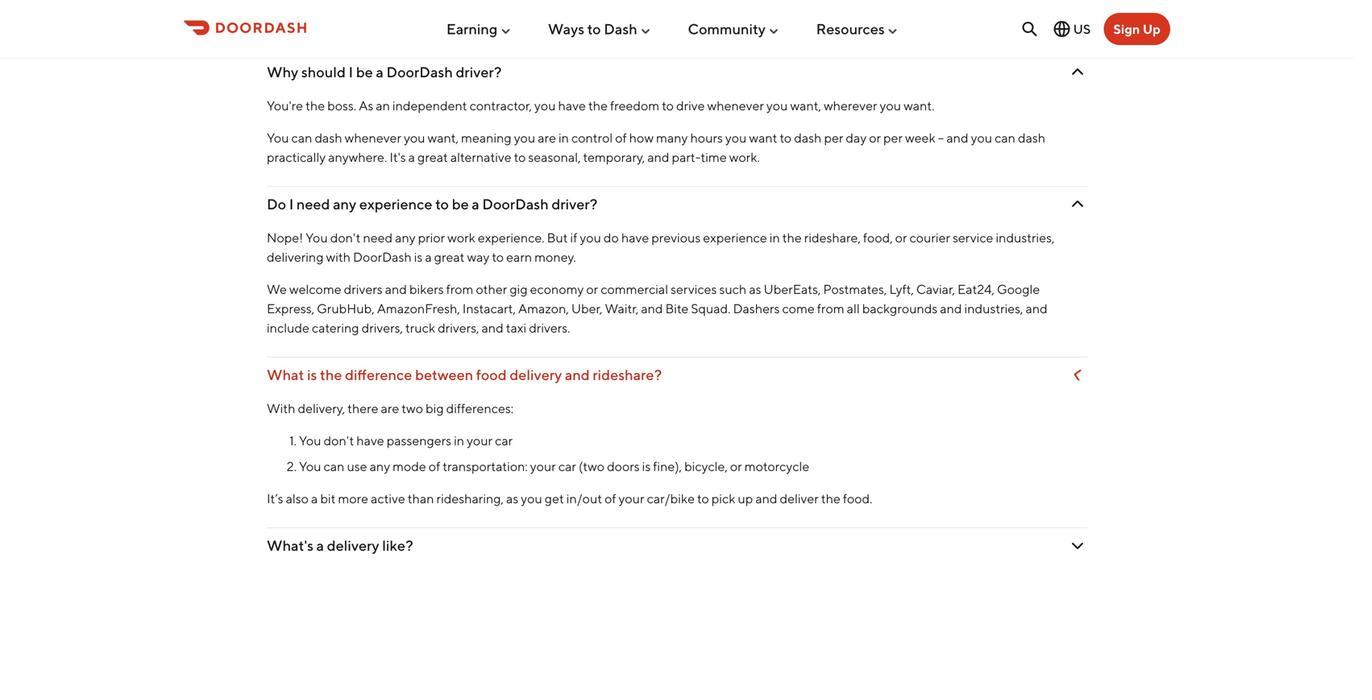 Task type: locate. For each thing, give the bounding box(es) containing it.
don't up with
[[330, 230, 361, 245]]

have up use
[[356, 433, 384, 448]]

two
[[402, 401, 423, 416]]

0 vertical spatial chevron down image
[[1067, 364, 1088, 386]]

experience down it's
[[359, 195, 432, 213]]

0 vertical spatial in
[[559, 130, 569, 145]]

of
[[831, 17, 842, 33], [615, 130, 627, 145], [429, 459, 440, 474], [605, 491, 616, 507]]

or right food,
[[895, 230, 907, 245]]

0 horizontal spatial as
[[506, 491, 518, 507]]

want
[[749, 130, 777, 145]]

industries, up google
[[996, 230, 1055, 245]]

have right do
[[621, 230, 649, 245]]

is down prior
[[414, 249, 423, 265]]

1 chevron down image from the top
[[1068, 62, 1087, 82]]

1 vertical spatial want,
[[428, 130, 459, 145]]

from
[[446, 282, 473, 297], [817, 301, 844, 316]]

drivers.
[[529, 320, 570, 336]]

need right do
[[297, 195, 330, 213]]

you'll
[[716, 17, 747, 33]]

1 vertical spatial delivery
[[327, 537, 379, 554]]

a up an
[[376, 63, 383, 81]]

want, left wherever
[[790, 98, 821, 113]]

and down caviar,
[[940, 301, 962, 316]]

experience up the such
[[703, 230, 767, 245]]

are inside you can dash whenever you want, meaning you are in control of how many hours you want to dash per day or per week -- and you can dash practically anywhere. it's a great alternative to seasonal, temporary, and part-time work.
[[538, 130, 556, 145]]

contractor,
[[470, 98, 532, 113]]

0 horizontal spatial be
[[356, 63, 373, 81]]

your down doors
[[619, 491, 644, 507]]

2 vertical spatial any
[[370, 459, 390, 474]]

0 vertical spatial great
[[418, 149, 448, 165]]

as left get
[[506, 491, 518, 507]]

0 horizontal spatial want,
[[428, 130, 459, 145]]

you up also on the left bottom of the page
[[299, 459, 321, 474]]

of right mode
[[429, 459, 440, 474]]

in up "seasonal," in the top left of the page
[[559, 130, 569, 145]]

2 drivers, from the left
[[438, 320, 479, 336]]

1 horizontal spatial as
[[749, 282, 761, 297]]

0 horizontal spatial have
[[356, 433, 384, 448]]

food
[[476, 366, 507, 384]]

1 per from the left
[[824, 130, 843, 145]]

need up drivers
[[363, 230, 393, 245]]

quite
[[337, 17, 367, 33]]

to left "seasonal," in the top left of the page
[[514, 149, 526, 165]]

per left day
[[824, 130, 843, 145]]

or up 'uber,'
[[586, 282, 598, 297]]

0 vertical spatial are
[[538, 130, 556, 145]]

independent
[[392, 98, 467, 113]]

or inside nope! you don't need any prior work experience. but if you do have previous experience in the rideshare, food, or courier service industries, delivering with doordash is a great way to earn money.
[[895, 230, 907, 245]]

1 vertical spatial chevron down image
[[1068, 536, 1087, 556]]

chevron down image
[[1067, 364, 1088, 386], [1068, 536, 1087, 556]]

1 vertical spatial any
[[395, 230, 416, 245]]

see
[[749, 17, 769, 33]]

don't up use
[[324, 433, 354, 448]]

1 horizontal spatial delivery
[[510, 366, 562, 384]]

in
[[559, 130, 569, 145], [769, 230, 780, 245], [454, 433, 464, 448]]

1 vertical spatial industries,
[[964, 301, 1023, 316]]

you
[[267, 130, 289, 145], [306, 230, 328, 245], [299, 433, 321, 448], [299, 459, 321, 474]]

want.
[[904, 98, 934, 113]]

you inside nope! you don't need any prior work experience. but if you do have previous experience in the rideshare, food, or courier service industries, delivering with doordash is a great way to earn money.
[[580, 230, 601, 245]]

backgrounds
[[862, 301, 938, 316]]

chevron down image
[[1068, 62, 1087, 82], [1068, 195, 1087, 214]]

also
[[286, 491, 309, 507]]

1 vertical spatial are
[[381, 401, 399, 416]]

any left prior
[[395, 230, 416, 245]]

0 vertical spatial need
[[297, 195, 330, 213]]

resources link
[[816, 14, 899, 44]]

1 horizontal spatial is
[[414, 249, 423, 265]]

and down the instacart,
[[482, 320, 503, 336]]

big
[[426, 401, 444, 416]]

a up 'work'
[[472, 195, 479, 213]]

0 vertical spatial is
[[414, 249, 423, 265]]

1 vertical spatial have
[[621, 230, 649, 245]]

0 horizontal spatial in
[[454, 433, 464, 448]]

a right it's
[[408, 149, 415, 165]]

eat24,
[[958, 282, 995, 297]]

0 vertical spatial as
[[749, 282, 761, 297]]

of inside you can dash whenever you want, meaning you are in control of how many hours you want to dash per day or per week -- and you can dash practically anywhere. it's a great alternative to seasonal, temporary, and part-time work.
[[615, 130, 627, 145]]

driver? up if on the left top of the page
[[552, 195, 597, 213]]

2 horizontal spatial dash
[[1018, 130, 1045, 145]]

per
[[824, 130, 843, 145], [883, 130, 903, 145]]

0 horizontal spatial per
[[824, 130, 843, 145]]

industries, down eat24,
[[964, 301, 1023, 316]]

is left fine),
[[642, 459, 651, 474]]

ubereats,
[[764, 282, 821, 297]]

is right what
[[307, 366, 317, 384]]

i right do
[[289, 195, 294, 213]]

any for experience
[[333, 195, 356, 213]]

car/bike
[[647, 491, 695, 507]]

any right use
[[370, 459, 390, 474]]

you right if on the left top of the page
[[580, 230, 601, 245]]

0 horizontal spatial are
[[381, 401, 399, 416]]

should
[[301, 63, 346, 81]]

0 vertical spatial experience
[[359, 195, 432, 213]]

boss.
[[327, 98, 356, 113]]

1 vertical spatial chevron down image
[[1068, 195, 1087, 214]]

doordash up drivers
[[353, 249, 412, 265]]

you left "want."
[[880, 98, 901, 113]]

industries, inside nope! you don't need any prior work experience. but if you do have previous experience in the rideshare, food, or courier service industries, delivering with doordash is a great way to earn money.
[[996, 230, 1055, 245]]

0 vertical spatial want,
[[790, 98, 821, 113]]

do
[[604, 230, 619, 245]]

doordash up independent
[[386, 63, 453, 81]]

drivers, left truck
[[362, 320, 403, 336]]

driver? up contractor,
[[456, 63, 502, 81]]

bite
[[665, 301, 689, 316]]

1 horizontal spatial whenever
[[707, 98, 764, 113]]

i
[[349, 63, 353, 81], [289, 195, 294, 213]]

1 horizontal spatial can
[[324, 459, 344, 474]]

2 horizontal spatial any
[[395, 230, 416, 245]]

2 horizontal spatial is
[[642, 459, 651, 474]]

2 vertical spatial doordash
[[353, 249, 412, 265]]

bicycle,
[[684, 459, 728, 474]]

1 horizontal spatial are
[[538, 130, 556, 145]]

have
[[558, 98, 586, 113], [621, 230, 649, 245], [356, 433, 384, 448]]

driver?
[[456, 63, 502, 81], [552, 195, 597, 213]]

money.
[[534, 249, 576, 265]]

difference
[[345, 366, 412, 384]]

2 vertical spatial in
[[454, 433, 464, 448]]

2 horizontal spatial have
[[621, 230, 649, 245]]

1 horizontal spatial have
[[558, 98, 586, 113]]

0 vertical spatial don't
[[330, 230, 361, 245]]

1 vertical spatial be
[[452, 195, 469, 213]]

as up dashers
[[749, 282, 761, 297]]

to right way
[[492, 249, 504, 265]]

you
[[494, 17, 515, 33], [534, 98, 556, 113], [766, 98, 788, 113], [880, 98, 901, 113], [404, 130, 425, 145], [514, 130, 535, 145], [725, 130, 747, 145], [971, 130, 992, 145], [580, 230, 601, 245], [521, 491, 542, 507]]

0 horizontal spatial whenever
[[345, 130, 401, 145]]

0 horizontal spatial is
[[307, 366, 317, 384]]

it's
[[390, 149, 406, 165]]

0 horizontal spatial driver?
[[456, 63, 502, 81]]

to left dash
[[587, 20, 601, 38]]

car up transportation:
[[495, 433, 513, 448]]

and right up in the bottom right of the page
[[755, 491, 777, 507]]

want, down independent
[[428, 130, 459, 145]]

i right should
[[349, 63, 353, 81]]

is inside nope! you don't need any prior work experience. but if you do have previous experience in the rideshare, food, or courier service industries, delivering with doordash is a great way to earn money.
[[414, 249, 423, 265]]

experience inside nope! you don't need any prior work experience. but if you do have previous experience in the rideshare, food, or courier service industries, delivering with doordash is a great way to earn money.
[[703, 230, 767, 245]]

and right week
[[946, 130, 968, 145]]

ways
[[548, 20, 584, 38]]

experience.
[[478, 230, 545, 245]]

a down prior
[[425, 249, 432, 265]]

ways to dash
[[548, 20, 637, 38]]

1 dash from the left
[[315, 130, 342, 145]]

you up "seasonal," in the top left of the page
[[514, 130, 535, 145]]

1 vertical spatial in
[[769, 230, 780, 245]]

how
[[629, 130, 654, 145]]

0 vertical spatial industries,
[[996, 230, 1055, 245]]

1 horizontal spatial per
[[883, 130, 903, 145]]

to up prior
[[435, 195, 449, 213]]

you up want
[[766, 98, 788, 113]]

between
[[415, 366, 473, 384]]

0 vertical spatial any
[[333, 195, 356, 213]]

of right in/out
[[605, 491, 616, 507]]

in up the ubereats,
[[769, 230, 780, 245]]

of left how
[[615, 130, 627, 145]]

otherwise
[[654, 17, 714, 33]]

from left all
[[817, 301, 844, 316]]

delivery right food
[[510, 366, 562, 384]]

you left get
[[521, 491, 542, 507]]

you up "work."
[[725, 130, 747, 145]]

the left 'rideshare,'
[[782, 230, 802, 245]]

great right it's
[[418, 149, 448, 165]]

0 vertical spatial delivery
[[510, 366, 562, 384]]

seasonal,
[[528, 149, 581, 165]]

1 horizontal spatial from
[[817, 301, 844, 316]]

1 vertical spatial need
[[363, 230, 393, 245]]

delivery left like?
[[327, 537, 379, 554]]

2 vertical spatial is
[[642, 459, 651, 474]]

the left food.
[[821, 491, 840, 507]]

delivery,
[[298, 401, 345, 416]]

globe line image
[[1052, 19, 1072, 39]]

0 horizontal spatial from
[[446, 282, 473, 297]]

1 horizontal spatial experience
[[703, 230, 767, 245]]

1 horizontal spatial in
[[559, 130, 569, 145]]

0 horizontal spatial need
[[297, 195, 330, 213]]

drive
[[676, 98, 705, 113]]

or
[[869, 130, 881, 145], [895, 230, 907, 245], [586, 282, 598, 297], [730, 459, 742, 474]]

do i need any experience to be a doordash driver?
[[267, 195, 597, 213]]

0 horizontal spatial can
[[291, 130, 312, 145]]

2 chevron down image from the top
[[1068, 195, 1087, 214]]

1 horizontal spatial drivers,
[[438, 320, 479, 336]]

alternative
[[450, 149, 511, 165]]

2 per from the left
[[883, 130, 903, 145]]

squad.
[[691, 301, 731, 316]]

any inside nope! you don't need any prior work experience. but if you do have previous experience in the rideshare, food, or courier service industries, delivering with doordash is a great way to earn money.
[[395, 230, 416, 245]]

1 horizontal spatial be
[[452, 195, 469, 213]]

1 vertical spatial whenever
[[345, 130, 401, 145]]

1 vertical spatial great
[[434, 249, 465, 265]]

experience
[[359, 195, 432, 213], [703, 230, 767, 245]]

can for you can use any mode of transportation: your car (two doors is fine), bicycle, or motorcycle
[[324, 459, 344, 474]]

be up 'work'
[[452, 195, 469, 213]]

to right want
[[780, 130, 792, 145]]

or right day
[[869, 130, 881, 145]]

car left (two
[[558, 459, 576, 474]]

drivers,
[[362, 320, 403, 336], [438, 320, 479, 336]]

you right contractor,
[[534, 98, 556, 113]]

or inside we welcome drivers and bikers from other gig economy or commercial services such as ubereats, postmates, lyft, caviar, eat24, google express, grubhub, amazonfresh, instacart, amazon, uber, waitr, and bite squad. dashers come from all backgrounds and industries, and include catering drivers, truck drivers, and taxi drivers.
[[586, 282, 598, 297]]

2 horizontal spatial in
[[769, 230, 780, 245]]

you don't have passengers in your car
[[299, 433, 513, 448]]

sign up
[[1113, 21, 1161, 37]]

more
[[338, 491, 368, 507]]

gig
[[510, 282, 528, 297]]

we
[[267, 282, 287, 297]]

are up "seasonal," in the top left of the page
[[538, 130, 556, 145]]

doordash inside nope! you don't need any prior work experience. but if you do have previous experience in the rideshare, food, or courier service industries, delivering with doordash is a great way to earn money.
[[353, 249, 412, 265]]

1 horizontal spatial i
[[349, 63, 353, 81]]

doordash up experience.
[[482, 195, 549, 213]]

dash
[[315, 130, 342, 145], [794, 130, 822, 145], [1018, 130, 1045, 145]]

be up as
[[356, 63, 373, 81]]

taxi
[[506, 320, 526, 336]]

want,
[[790, 98, 821, 113], [428, 130, 459, 145]]

have inside nope! you don't need any prior work experience. but if you do have previous experience in the rideshare, food, or courier service industries, delivering with doordash is a great way to earn money.
[[621, 230, 649, 245]]

1 horizontal spatial car
[[558, 459, 576, 474]]

0 vertical spatial driver?
[[456, 63, 502, 81]]

any down 'anywhere.'
[[333, 195, 356, 213]]

1 vertical spatial experience
[[703, 230, 767, 245]]

0 horizontal spatial dash
[[315, 130, 342, 145]]

come
[[782, 301, 815, 316]]

if you're not quite finished, we'll prompt you for missing information. otherwise you'll see the status of your signup.
[[267, 17, 914, 33]]

you can use any mode of transportation: your car (two doors is fine), bicycle, or motorcycle
[[299, 459, 809, 474]]

whenever up 'anywhere.'
[[345, 130, 401, 145]]

0 vertical spatial doordash
[[386, 63, 453, 81]]

ridesharing,
[[436, 491, 504, 507]]

a right 'what's'
[[316, 537, 324, 554]]

1 horizontal spatial want,
[[790, 98, 821, 113]]

whenever up want
[[707, 98, 764, 113]]

the left the boss.
[[306, 98, 325, 113]]

are
[[538, 130, 556, 145], [381, 401, 399, 416]]

what's a delivery like?
[[267, 537, 413, 554]]

great down 'work'
[[434, 249, 465, 265]]

you down delivery,
[[299, 433, 321, 448]]

dashers
[[733, 301, 780, 316]]

differences:
[[446, 401, 513, 416]]

a inside you can dash whenever you want, meaning you are in control of how many hours you want to dash per day or per week -- and you can dash practically anywhere. it's a great alternative to seasonal, temporary, and part-time work.
[[408, 149, 415, 165]]

for
[[518, 17, 534, 33]]

are left two at the bottom left of the page
[[381, 401, 399, 416]]

0 horizontal spatial experience
[[359, 195, 432, 213]]

with
[[326, 249, 351, 265]]

you up practically
[[267, 130, 289, 145]]

temporary,
[[583, 149, 645, 165]]

0 vertical spatial chevron down image
[[1068, 62, 1087, 82]]

have up control
[[558, 98, 586, 113]]

and left 'bite'
[[641, 301, 663, 316]]

1 horizontal spatial dash
[[794, 130, 822, 145]]

1 drivers, from the left
[[362, 320, 403, 336]]

from left other
[[446, 282, 473, 297]]

1 horizontal spatial any
[[370, 459, 390, 474]]

0 horizontal spatial any
[[333, 195, 356, 213]]

industries,
[[996, 230, 1055, 245], [964, 301, 1023, 316]]

in up transportation:
[[454, 433, 464, 448]]

you inside you can dash whenever you want, meaning you are in control of how many hours you want to dash per day or per week -- and you can dash practically anywhere. it's a great alternative to seasonal, temporary, and part-time work.
[[267, 130, 289, 145]]

and up 'amazonfresh,'
[[385, 282, 407, 297]]

1 vertical spatial driver?
[[552, 195, 597, 213]]

and down google
[[1026, 301, 1048, 316]]

you up delivering
[[306, 230, 328, 245]]

you left for on the top left of the page
[[494, 17, 515, 33]]

in inside you can dash whenever you want, meaning you are in control of how many hours you want to dash per day or per week -- and you can dash practically anywhere. it's a great alternative to seasonal, temporary, and part-time work.
[[559, 130, 569, 145]]

nope!
[[267, 230, 303, 245]]

(two
[[579, 459, 605, 474]]

prior
[[418, 230, 445, 245]]

you up it's
[[404, 130, 425, 145]]

0 horizontal spatial car
[[495, 433, 513, 448]]

0 horizontal spatial i
[[289, 195, 294, 213]]

need
[[297, 195, 330, 213], [363, 230, 393, 245]]

2 vertical spatial have
[[356, 433, 384, 448]]

1 horizontal spatial need
[[363, 230, 393, 245]]

0 horizontal spatial drivers,
[[362, 320, 403, 336]]



Task type: vqa. For each thing, say whether or not it's contained in the screenshot.
THE DELIVERIES
no



Task type: describe. For each thing, give the bounding box(es) containing it.
amazonfresh,
[[377, 301, 460, 316]]

service
[[953, 230, 993, 245]]

day
[[846, 130, 867, 145]]

bikers
[[409, 282, 444, 297]]

like?
[[382, 537, 413, 554]]

work.
[[729, 149, 760, 165]]

ways to dash link
[[548, 14, 652, 44]]

a left bit
[[311, 491, 318, 507]]

0 vertical spatial i
[[349, 63, 353, 81]]

the inside nope! you don't need any prior work experience. but if you do have previous experience in the rideshare, food, or courier service industries, delivering with doordash is a great way to earn money.
[[782, 230, 802, 245]]

rideshare?
[[593, 366, 662, 384]]

can for you can dash whenever you want, meaning you are in control of how many hours you want to dash per day or per week -- and you can dash practically anywhere. it's a great alternative to seasonal, temporary, and part-time work.
[[291, 130, 312, 145]]

1 vertical spatial as
[[506, 491, 518, 507]]

do
[[267, 195, 286, 213]]

practically
[[267, 149, 326, 165]]

you're
[[277, 17, 312, 33]]

catering
[[312, 320, 359, 336]]

you for you can dash whenever you want, meaning you are in control of how many hours you want to dash per day or per week -- and you can dash practically anywhere. it's a great alternative to seasonal, temporary, and part-time work.
[[267, 130, 289, 145]]

1 vertical spatial car
[[558, 459, 576, 474]]

time
[[701, 149, 727, 165]]

0 vertical spatial car
[[495, 433, 513, 448]]

work
[[447, 230, 475, 245]]

dash
[[604, 20, 637, 38]]

2 dash from the left
[[794, 130, 822, 145]]

up
[[738, 491, 753, 507]]

sign up button
[[1104, 13, 1170, 45]]

not
[[315, 17, 335, 33]]

use
[[347, 459, 367, 474]]

earning link
[[446, 14, 512, 44]]

missing
[[536, 17, 579, 33]]

courier
[[910, 230, 950, 245]]

1 vertical spatial doordash
[[482, 195, 549, 213]]

and down many
[[647, 149, 669, 165]]

what's
[[267, 537, 313, 554]]

1 vertical spatial don't
[[324, 433, 354, 448]]

community link
[[688, 14, 780, 44]]

many
[[656, 130, 688, 145]]

finished,
[[369, 17, 417, 33]]

3 dash from the left
[[1018, 130, 1045, 145]]

caviar,
[[916, 282, 955, 297]]

chevron down image for what's a delivery like?
[[1068, 536, 1087, 556]]

active
[[371, 491, 405, 507]]

0 vertical spatial whenever
[[707, 98, 764, 113]]

1 vertical spatial i
[[289, 195, 294, 213]]

an
[[376, 98, 390, 113]]

food,
[[863, 230, 893, 245]]

the up control
[[588, 98, 608, 113]]

but
[[547, 230, 568, 245]]

with delivery, there are two big differences:
[[267, 401, 513, 416]]

a inside nope! you don't need any prior work experience. but if you do have previous experience in the rideshare, food, or courier service industries, delivering with doordash is a great way to earn money.
[[425, 249, 432, 265]]

nope! you don't need any prior work experience. but if you do have previous experience in the rideshare, food, or courier service industries, delivering with doordash is a great way to earn money.
[[267, 230, 1055, 265]]

2 - from the left
[[941, 130, 944, 145]]

us
[[1073, 21, 1091, 37]]

or right bicycle,
[[730, 459, 742, 474]]

information.
[[582, 17, 651, 33]]

great inside you can dash whenever you want, meaning you are in control of how many hours you want to dash per day or per week -- and you can dash practically anywhere. it's a great alternative to seasonal, temporary, and part-time work.
[[418, 149, 448, 165]]

0 vertical spatial be
[[356, 63, 373, 81]]

2 horizontal spatial can
[[995, 130, 1015, 145]]

food.
[[843, 491, 872, 507]]

we welcome drivers and bikers from other gig economy or commercial services such as ubereats, postmates, lyft, caviar, eat24, google express, grubhub, amazonfresh, instacart, amazon, uber, waitr, and bite squad. dashers come from all backgrounds and industries, and include catering drivers, truck drivers, and taxi drivers.
[[267, 282, 1048, 336]]

grubhub,
[[317, 301, 375, 316]]

great inside nope! you don't need any prior work experience. but if you do have previous experience in the rideshare, food, or courier service industries, delivering with doordash is a great way to earn money.
[[434, 249, 465, 265]]

any for mode
[[370, 459, 390, 474]]

sign
[[1113, 21, 1140, 37]]

chevron down image for what is the difference between food delivery and rideshare?
[[1067, 364, 1088, 386]]

to left drive
[[662, 98, 674, 113]]

need inside nope! you don't need any prior work experience. but if you do have previous experience in the rideshare, food, or courier service industries, delivering with doordash is a great way to earn money.
[[363, 230, 393, 245]]

your up transportation:
[[467, 433, 493, 448]]

your left signup.
[[845, 17, 870, 33]]

resources
[[816, 20, 885, 38]]

bit
[[320, 491, 336, 507]]

don't inside nope! you don't need any prior work experience. but if you do have previous experience in the rideshare, food, or courier service industries, delivering with doordash is a great way to earn money.
[[330, 230, 361, 245]]

chevron down image for why should i be a doordash driver?
[[1068, 62, 1087, 82]]

than
[[408, 491, 434, 507]]

it's
[[267, 491, 283, 507]]

if
[[267, 17, 275, 33]]

in inside nope! you don't need any prior work experience. but if you do have previous experience in the rideshare, food, or courier service industries, delivering with doordash is a great way to earn money.
[[769, 230, 780, 245]]

of right 'status'
[[831, 17, 842, 33]]

get
[[545, 491, 564, 507]]

delivering
[[267, 249, 324, 265]]

your up get
[[530, 459, 556, 474]]

status
[[793, 17, 828, 33]]

hours
[[690, 130, 723, 145]]

1 - from the left
[[938, 130, 941, 145]]

rideshare,
[[804, 230, 861, 245]]

postmates,
[[823, 282, 887, 297]]

we'll
[[420, 17, 446, 33]]

industries, inside we welcome drivers and bikers from other gig economy or commercial services such as ubereats, postmates, lyft, caviar, eat24, google express, grubhub, amazonfresh, instacart, amazon, uber, waitr, and bite squad. dashers come from all backgrounds and industries, and include catering drivers, truck drivers, and taxi drivers.
[[964, 301, 1023, 316]]

economy
[[530, 282, 584, 297]]

google
[[997, 282, 1040, 297]]

the up delivery,
[[320, 366, 342, 384]]

why should i be a doordash driver?
[[267, 63, 502, 81]]

other
[[476, 282, 507, 297]]

0 vertical spatial have
[[558, 98, 586, 113]]

you inside nope! you don't need any prior work experience. but if you do have previous experience in the rideshare, food, or courier service industries, delivering with doordash is a great way to earn money.
[[306, 230, 328, 245]]

to left pick
[[697, 491, 709, 507]]

prompt
[[448, 17, 491, 33]]

as inside we welcome drivers and bikers from other gig economy or commercial services such as ubereats, postmates, lyft, caviar, eat24, google express, grubhub, amazonfresh, instacart, amazon, uber, waitr, and bite squad. dashers come from all backgrounds and industries, and include catering drivers, truck drivers, and taxi drivers.
[[749, 282, 761, 297]]

whenever inside you can dash whenever you want, meaning you are in control of how many hours you want to dash per day or per week -- and you can dash practically anywhere. it's a great alternative to seasonal, temporary, and part-time work.
[[345, 130, 401, 145]]

transportation:
[[443, 459, 528, 474]]

welcome
[[289, 282, 341, 297]]

to inside nope! you don't need any prior work experience. but if you do have previous experience in the rideshare, food, or courier service industries, delivering with doordash is a great way to earn money.
[[492, 249, 504, 265]]

1 horizontal spatial driver?
[[552, 195, 597, 213]]

the right see at the top of page
[[772, 17, 791, 33]]

or inside you can dash whenever you want, meaning you are in control of how many hours you want to dash per day or per week -- and you can dash practically anywhere. it's a great alternative to seasonal, temporary, and part-time work.
[[869, 130, 881, 145]]

0 vertical spatial from
[[446, 282, 473, 297]]

1 vertical spatial is
[[307, 366, 317, 384]]

wherever
[[824, 98, 877, 113]]

up
[[1143, 21, 1161, 37]]

in/out
[[566, 491, 602, 507]]

you right week
[[971, 130, 992, 145]]

previous
[[651, 230, 701, 245]]

0 horizontal spatial delivery
[[327, 537, 379, 554]]

mode
[[393, 459, 426, 474]]

part-
[[672, 149, 701, 165]]

uber,
[[571, 301, 602, 316]]

waitr,
[[605, 301, 639, 316]]

week
[[905, 130, 935, 145]]

earn
[[506, 249, 532, 265]]

you're the boss. as an independent contractor, you have the freedom to drive whenever you want, wherever you want.
[[267, 98, 934, 113]]

and left rideshare?
[[565, 366, 590, 384]]

it's also a bit more active than ridesharing, as you get in/out of your car/bike to pick up and deliver the food.
[[267, 491, 872, 507]]

truck
[[405, 320, 435, 336]]

want, inside you can dash whenever you want, meaning you are in control of how many hours you want to dash per day or per week -- and you can dash practically anywhere. it's a great alternative to seasonal, temporary, and part-time work.
[[428, 130, 459, 145]]

chevron down image for do i need any experience to be a doordash driver?
[[1068, 195, 1087, 214]]

what
[[267, 366, 304, 384]]

pick
[[711, 491, 735, 507]]

what is the difference between food delivery and rideshare?
[[267, 366, 662, 384]]

1 vertical spatial from
[[817, 301, 844, 316]]

control
[[571, 130, 613, 145]]

you for you can use any mode of transportation: your car (two doors is fine), bicycle, or motorcycle
[[299, 459, 321, 474]]

you for you don't have passengers in your car
[[299, 433, 321, 448]]

you can dash whenever you want, meaning you are in control of how many hours you want to dash per day or per week -- and you can dash practically anywhere. it's a great alternative to seasonal, temporary, and part-time work.
[[267, 130, 1045, 165]]



